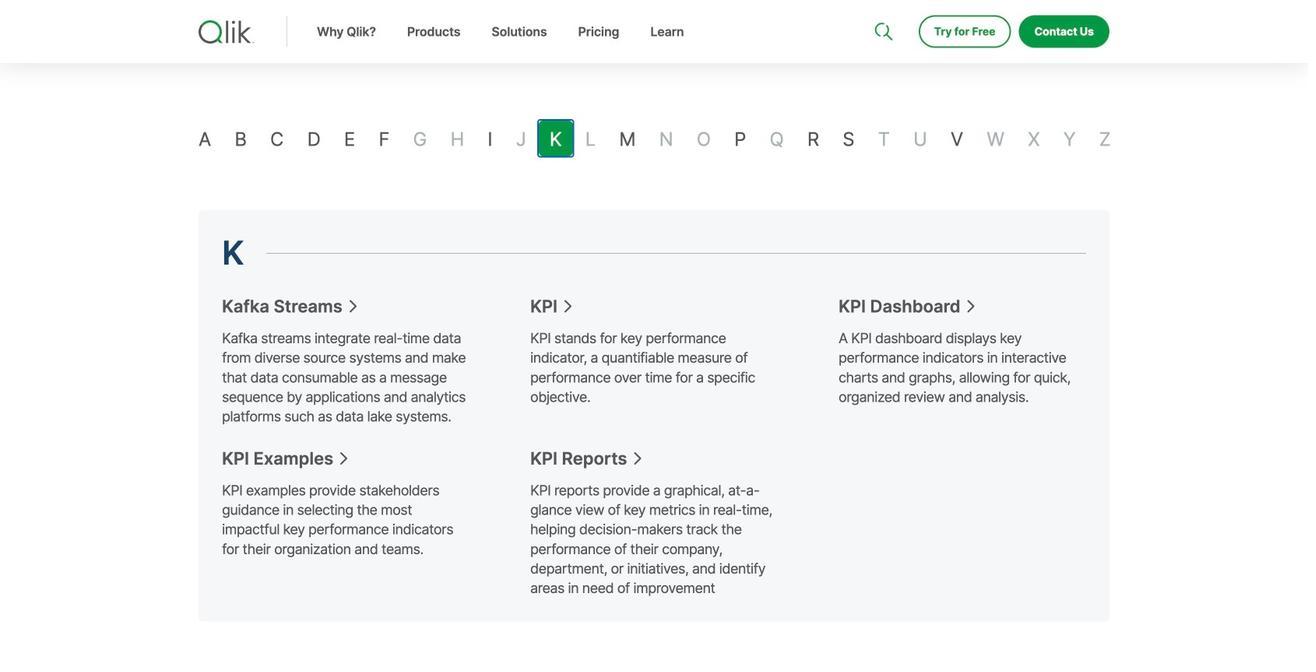 Task type: vqa. For each thing, say whether or not it's contained in the screenshot.
the Qlik image
yes



Task type: describe. For each thing, give the bounding box(es) containing it.
qlik image
[[199, 20, 255, 44]]

support image
[[876, 0, 889, 12]]



Task type: locate. For each thing, give the bounding box(es) containing it.
login image
[[1060, 0, 1073, 12]]



